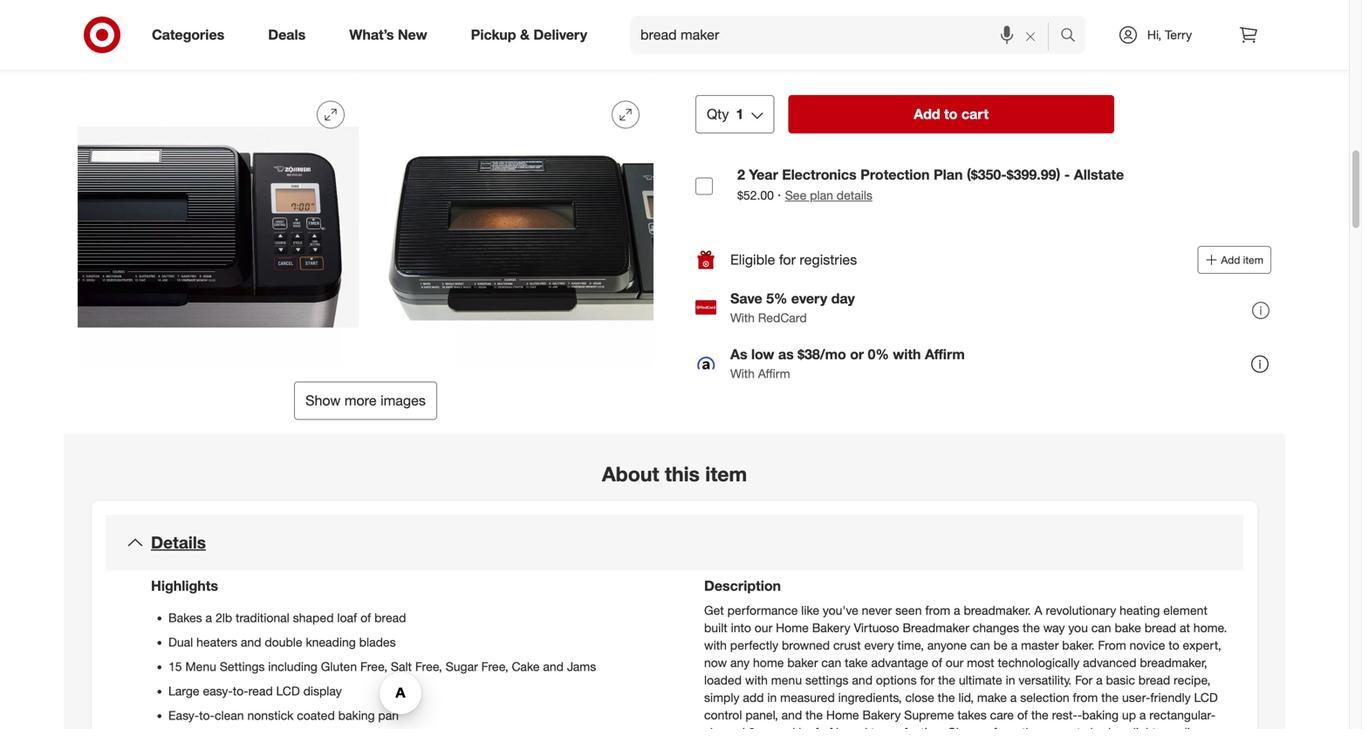Task type: describe. For each thing, give the bounding box(es) containing it.
get inside get it by thu, dec 21 free shipping
[[695, 9, 718, 26]]

basic
[[1106, 673, 1135, 688]]

images
[[381, 392, 426, 409]]

dual heaters and double kneading blades
[[168, 635, 396, 650]]

sold
[[785, 55, 811, 72]]

a up care
[[1010, 690, 1017, 706]]

0 horizontal spatial crust
[[833, 638, 861, 653]]

add
[[743, 690, 764, 706]]

nonstick
[[247, 708, 293, 723]]

revolutionary
[[1046, 603, 1116, 619]]

large
[[168, 684, 199, 699]]

zojirushi home bakery virtuoso plus breadmaker - stainless steel, 3 of 11 image
[[78, 0, 359, 73]]

supreme
[[904, 708, 954, 723]]

a up light,
[[1140, 708, 1146, 723]]

description get performance like you've never seen from a breadmaker. a revolutionary heating element built into our home bakery virtuoso breadmaker changes the way you can bake bread at home. with perfectly browned crust every time, anyone can be a master baker. from novice to expert, now any home baker can take advantage of our most technologically advanced breadmaker, loaded with menu settings and options for the ultimate in versatility. for a basic bread recipe, simply add in measured ingredients, close the lid, make a selection from the user-friendly lcd control panel, and the home bakery supreme takes care of the rest--baking up a rectangular- shaped 2-pound loaf of bread to perfection. choose from three crust shades--light, med
[[704, 578, 1228, 729]]

1
[[736, 105, 744, 123]]

of up blades
[[360, 610, 371, 626]]

home
[[753, 656, 784, 671]]

of up "three"
[[1017, 708, 1028, 723]]

more
[[345, 392, 377, 409]]

be
[[994, 638, 1008, 653]]

0 vertical spatial in
[[815, 55, 826, 72]]

pan
[[378, 708, 399, 723]]

control
[[704, 708, 742, 723]]

it
[[722, 9, 730, 26]]

the left ultimate
[[938, 673, 955, 688]]

the up "three"
[[1031, 708, 1049, 723]]

2
[[737, 166, 745, 183]]

at
[[1180, 621, 1190, 636]]

most
[[967, 656, 994, 671]]

takes
[[958, 708, 987, 723]]

this
[[695, 55, 721, 72]]

way
[[1043, 621, 1065, 636]]

bread down ingredients,
[[836, 725, 868, 729]]

2 vertical spatial item
[[705, 462, 747, 487]]

of down measured
[[822, 725, 832, 729]]

shaped inside description get performance like you've never seen from a breadmaker. a revolutionary heating element built into our home bakery virtuoso breadmaker changes the way you can bake bread at home. with perfectly browned crust every time, anyone can be a master baker. from novice to expert, now any home baker can take advantage of our most technologically advanced breadmaker, loaded with menu settings and options for the ultimate in versatility. for a basic bread recipe, simply add in measured ingredients, close the lid, make a selection from the user-friendly lcd control panel, and the home bakery supreme takes care of the rest--baking up a rectangular- shaped 2-pound loaf of bread to perfection. choose from three crust shades--light, med
[[704, 725, 745, 729]]

what's new
[[349, 26, 427, 43]]

2 baking from the left
[[338, 708, 375, 723]]

day
[[831, 290, 855, 307]]

options
[[876, 673, 917, 688]]

a left 2lb
[[206, 610, 212, 626]]

up
[[1122, 708, 1136, 723]]

qty 1
[[707, 105, 744, 123]]

registries
[[800, 251, 857, 268]]

What can we help you find? suggestions appear below search field
[[630, 16, 1065, 54]]

0 vertical spatial our
[[755, 621, 772, 636]]

search
[[1052, 28, 1094, 45]]

2 horizontal spatial from
[[1073, 690, 1098, 706]]

pickup & delivery
[[471, 26, 587, 43]]

gluten
[[321, 659, 357, 674]]

with inside as low as $38/mo or 0% with affirm with affirm
[[730, 366, 755, 381]]

shipping
[[727, 29, 780, 46]]

easy-
[[168, 708, 199, 723]]

&
[[520, 26, 530, 43]]

including
[[268, 659, 317, 674]]

5%
[[766, 290, 787, 307]]

show
[[306, 392, 341, 409]]

image gallery element
[[78, 0, 654, 420]]

categories
[[152, 26, 224, 43]]

versatility.
[[1019, 673, 1072, 688]]

2 vertical spatial with
[[745, 673, 768, 688]]

performance
[[727, 603, 798, 619]]

0 vertical spatial can
[[1091, 621, 1111, 636]]

2lb
[[215, 610, 232, 626]]

easy-to-clean nonstick coated baking pan
[[168, 708, 399, 723]]

zojirushi home bakery virtuoso plus breadmaker - stainless steel, 5 of 11 image
[[78, 87, 359, 368]]

the down measured
[[806, 708, 823, 723]]

see
[[785, 187, 807, 203]]

simply
[[704, 690, 739, 706]]

novice
[[1130, 638, 1165, 653]]

a up the breadmaker
[[954, 603, 960, 619]]

3 free, from the left
[[481, 659, 508, 674]]

expert,
[[1183, 638, 1221, 653]]

care
[[990, 708, 1014, 723]]

menu
[[185, 659, 216, 674]]

changes
[[973, 621, 1019, 636]]

save
[[730, 290, 762, 307]]

to inside button
[[944, 105, 958, 123]]

bake
[[1115, 621, 1141, 636]]

built
[[704, 621, 727, 636]]

double
[[265, 635, 302, 650]]

three
[[1022, 725, 1050, 729]]

2 vertical spatial to
[[871, 725, 882, 729]]

and down the take
[[852, 673, 873, 688]]

you
[[1068, 621, 1088, 636]]

2-
[[748, 725, 760, 729]]

get it by thu, dec 21 free shipping
[[695, 9, 827, 46]]

see plan details button
[[785, 187, 873, 204]]

0 horizontal spatial lcd
[[276, 684, 300, 699]]

highlights
[[151, 578, 218, 595]]

$399.99)
[[1007, 166, 1060, 183]]

ultimate
[[959, 673, 1002, 688]]

plan
[[934, 166, 963, 183]]

this
[[665, 462, 700, 487]]

hi,
[[1147, 27, 1162, 42]]

menu
[[771, 673, 802, 688]]

bakes a 2lb traditional shaped loaf of bread
[[168, 610, 406, 626]]

any
[[730, 656, 750, 671]]

item for add
[[1243, 253, 1264, 266]]

1 vertical spatial -
[[1077, 708, 1082, 723]]

what's
[[349, 26, 394, 43]]

1 horizontal spatial to-
[[233, 684, 248, 699]]

0 horizontal spatial with
[[704, 638, 727, 653]]

15
[[168, 659, 182, 674]]

rest-
[[1052, 708, 1077, 723]]

lcd inside description get performance like you've never seen from a breadmaker. a revolutionary heating element built into our home bakery virtuoso breadmaker changes the way you can bake bread at home. with perfectly browned crust every time, anyone can be a master baker. from novice to expert, now any home baker can take advantage of our most technologically advanced breadmaker, loaded with menu settings and options for the ultimate in versatility. for a basic bread recipe, simply add in measured ingredients, close the lid, make a selection from the user-friendly lcd control panel, and the home bakery supreme takes care of the rest--baking up a rectangular- shaped 2-pound loaf of bread to perfection. choose from three crust shades--light, med
[[1194, 690, 1218, 706]]

bakes
[[168, 610, 202, 626]]

the left 'lid,' at right
[[938, 690, 955, 706]]

allstate
[[1074, 166, 1124, 183]]

time,
[[897, 638, 924, 653]]

about
[[602, 462, 659, 487]]

- inside '2 year electronics protection plan ($350-$399.99) - allstate $52.00 · see plan details'
[[1064, 166, 1070, 183]]

baker
[[787, 656, 818, 671]]

2 free, from the left
[[415, 659, 442, 674]]

thu,
[[752, 9, 779, 26]]

breadmaker
[[903, 621, 969, 636]]

with inside save 5% every day with redcard
[[730, 310, 755, 325]]

add to cart
[[914, 105, 989, 123]]

zojirushi home bakery virtuoso plus breadmaker - stainless steel, 4 of 11 image
[[373, 0, 654, 73]]

pickup & delivery link
[[456, 16, 609, 54]]

of down anyone
[[932, 656, 942, 671]]

and right the cake
[[543, 659, 564, 674]]



Task type: vqa. For each thing, say whether or not it's contained in the screenshot.
within
no



Task type: locate. For each thing, give the bounding box(es) containing it.
every right 5%
[[791, 290, 827, 307]]

1 vertical spatial add
[[1221, 253, 1240, 266]]

settings
[[220, 659, 265, 674]]

you've
[[823, 603, 858, 619]]

virtuoso
[[854, 621, 899, 636]]

ingredients,
[[838, 690, 902, 706]]

1 baking from the left
[[1082, 708, 1119, 723]]

and up pound
[[782, 708, 802, 723]]

add to cart button
[[788, 95, 1114, 133]]

show more images button
[[294, 382, 437, 420]]

0 vertical spatial affirm
[[925, 346, 965, 363]]

item for this
[[725, 55, 752, 72]]

1 horizontal spatial add
[[1221, 253, 1240, 266]]

1 horizontal spatial lcd
[[1194, 690, 1218, 706]]

free, left the cake
[[481, 659, 508, 674]]

with right 0%
[[893, 346, 921, 363]]

0 horizontal spatial affirm
[[758, 366, 790, 381]]

1 horizontal spatial for
[[920, 673, 935, 688]]

get up built
[[704, 603, 724, 619]]

heaters
[[196, 635, 237, 650]]

0 vertical spatial -
[[1064, 166, 1070, 183]]

our down performance
[[755, 621, 772, 636]]

1 horizontal spatial to
[[944, 105, 958, 123]]

free, down blades
[[360, 659, 387, 674]]

protection
[[861, 166, 930, 183]]

dec
[[783, 9, 808, 26]]

seen
[[895, 603, 922, 619]]

shaped down control
[[704, 725, 745, 729]]

1 vertical spatial every
[[864, 638, 894, 653]]

1 horizontal spatial from
[[993, 725, 1018, 729]]

1 free, from the left
[[360, 659, 387, 674]]

bakery down ingredients,
[[863, 708, 901, 723]]

2 vertical spatial can
[[821, 656, 841, 671]]

advanced
[[1083, 656, 1137, 671]]

1 vertical spatial affirm
[[758, 366, 790, 381]]

2 with from the top
[[730, 366, 755, 381]]

add for add item
[[1221, 253, 1240, 266]]

·
[[777, 186, 781, 203]]

0 vertical spatial shaped
[[293, 610, 334, 626]]

1 horizontal spatial free,
[[415, 659, 442, 674]]

2 year electronics protection plan ($350-$399.99) - allstate $52.00 · see plan details
[[737, 166, 1124, 203]]

0 horizontal spatial every
[[791, 290, 827, 307]]

1 vertical spatial to-
[[199, 708, 215, 723]]

0 horizontal spatial our
[[755, 621, 772, 636]]

element
[[1163, 603, 1208, 619]]

0 horizontal spatial can
[[821, 656, 841, 671]]

0 horizontal spatial in
[[767, 690, 777, 706]]

0 vertical spatial with
[[730, 310, 755, 325]]

light,
[[1133, 725, 1159, 729]]

-
[[1064, 166, 1070, 183], [1077, 708, 1082, 723], [1129, 725, 1133, 729]]

0 horizontal spatial free,
[[360, 659, 387, 674]]

qty
[[707, 105, 729, 123]]

1 vertical spatial get
[[704, 603, 724, 619]]

search button
[[1052, 16, 1094, 58]]

every inside save 5% every day with redcard
[[791, 290, 827, 307]]

0 vertical spatial every
[[791, 290, 827, 307]]

1 horizontal spatial with
[[745, 673, 768, 688]]

0 horizontal spatial to
[[871, 725, 882, 729]]

to left cart
[[944, 105, 958, 123]]

display
[[303, 684, 342, 699]]

0 horizontal spatial shaped
[[293, 610, 334, 626]]

for inside description get performance like you've never seen from a breadmaker. a revolutionary heating element built into our home bakery virtuoso breadmaker changes the way you can bake bread at home. with perfectly browned crust every time, anyone can be a master baker. from novice to expert, now any home baker can take advantage of our most technologically advanced breadmaker, loaded with menu settings and options for the ultimate in versatility. for a basic bread recipe, simply add in measured ingredients, close the lid, make a selection from the user-friendly lcd control panel, and the home bakery supreme takes care of the rest--baking up a rectangular- shaped 2-pound loaf of bread to perfection. choose from three crust shades--light, med
[[920, 673, 935, 688]]

can up most
[[970, 638, 990, 653]]

0 vertical spatial add
[[914, 105, 940, 123]]

0 vertical spatial to
[[944, 105, 958, 123]]

save 5% every day with redcard
[[730, 290, 855, 325]]

to down ingredients,
[[871, 725, 882, 729]]

0 horizontal spatial from
[[925, 603, 950, 619]]

now
[[704, 656, 727, 671]]

1 horizontal spatial affirm
[[925, 346, 965, 363]]

home down ingredients,
[[826, 708, 859, 723]]

can up from
[[1091, 621, 1111, 636]]

take
[[845, 656, 868, 671]]

a right for
[[1096, 673, 1103, 688]]

1 vertical spatial shaped
[[704, 725, 745, 729]]

loaded
[[704, 673, 742, 688]]

with down as
[[730, 366, 755, 381]]

bakery
[[812, 621, 850, 636], [863, 708, 901, 723]]

2 horizontal spatial with
[[893, 346, 921, 363]]

from down care
[[993, 725, 1018, 729]]

0 horizontal spatial home
[[776, 621, 809, 636]]

2 vertical spatial in
[[767, 690, 777, 706]]

0 horizontal spatial bakery
[[812, 621, 850, 636]]

0 vertical spatial to-
[[233, 684, 248, 699]]

anyone
[[927, 638, 967, 653]]

and up settings
[[241, 635, 261, 650]]

0 horizontal spatial loaf
[[337, 610, 357, 626]]

1 horizontal spatial bakery
[[863, 708, 901, 723]]

loaf inside description get performance like you've never seen from a breadmaker. a revolutionary heating element built into our home bakery virtuoso breadmaker changes the way you can bake bread at home. with perfectly browned crust every time, anyone can be a master baker. from novice to expert, now any home baker can take advantage of our most technologically advanced breadmaker, loaded with menu settings and options for the ultimate in versatility. for a basic bread recipe, simply add in measured ingredients, close the lid, make a selection from the user-friendly lcd control panel, and the home bakery supreme takes care of the rest--baking up a rectangular- shaped 2-pound loaf of bread to perfection. choose from three crust shades--light, med
[[799, 725, 819, 729]]

crust up the take
[[833, 638, 861, 653]]

0 vertical spatial get
[[695, 9, 718, 26]]

item
[[725, 55, 752, 72], [1243, 253, 1264, 266], [705, 462, 747, 487]]

shades-
[[1084, 725, 1129, 729]]

0 vertical spatial crust
[[833, 638, 861, 653]]

1 vertical spatial with
[[730, 366, 755, 381]]

measured
[[780, 690, 835, 706]]

2 horizontal spatial free,
[[481, 659, 508, 674]]

affirm right 0%
[[925, 346, 965, 363]]

affirm down low
[[758, 366, 790, 381]]

baking inside description get performance like you've never seen from a breadmaker. a revolutionary heating element built into our home bakery virtuoso breadmaker changes the way you can bake bread at home. with perfectly browned crust every time, anyone can be a master baker. from novice to expert, now any home baker can take advantage of our most technologically advanced breadmaker, loaded with menu settings and options for the ultimate in versatility. for a basic bread recipe, simply add in measured ingredients, close the lid, make a selection from the user-friendly lcd control panel, and the home bakery supreme takes care of the rest--baking up a rectangular- shaped 2-pound loaf of bread to perfection. choose from three crust shades--light, med
[[1082, 708, 1119, 723]]

2 horizontal spatial in
[[1006, 673, 1015, 688]]

0 horizontal spatial for
[[779, 251, 796, 268]]

baking left pan
[[338, 708, 375, 723]]

loaf
[[337, 610, 357, 626], [799, 725, 819, 729]]

0 vertical spatial item
[[725, 55, 752, 72]]

every down virtuoso
[[864, 638, 894, 653]]

1 vertical spatial item
[[1243, 253, 1264, 266]]

2 vertical spatial from
[[993, 725, 1018, 729]]

lcd
[[276, 684, 300, 699], [1194, 690, 1218, 706]]

1 vertical spatial crust
[[1053, 725, 1081, 729]]

home up the browned
[[776, 621, 809, 636]]

the
[[1023, 621, 1040, 636], [938, 673, 955, 688], [938, 690, 955, 706], [1101, 690, 1119, 706], [806, 708, 823, 723], [1031, 708, 1049, 723]]

panel,
[[745, 708, 778, 723]]

1 vertical spatial can
[[970, 638, 990, 653]]

1 horizontal spatial our
[[946, 656, 964, 671]]

1 vertical spatial bakery
[[863, 708, 901, 723]]

1 horizontal spatial loaf
[[799, 725, 819, 729]]

1 horizontal spatial baking
[[1082, 708, 1119, 723]]

what's new link
[[334, 16, 449, 54]]

1 vertical spatial in
[[1006, 673, 1015, 688]]

add for add to cart
[[914, 105, 940, 123]]

lcd up easy-to-clean nonstick coated baking pan
[[276, 684, 300, 699]]

1 vertical spatial to
[[1169, 638, 1179, 653]]

bakery down the you've
[[812, 621, 850, 636]]

0 vertical spatial home
[[776, 621, 809, 636]]

in right the sold
[[815, 55, 826, 72]]

for
[[1075, 673, 1093, 688]]

cart
[[961, 105, 989, 123]]

0 vertical spatial loaf
[[337, 610, 357, 626]]

by
[[733, 9, 748, 26]]

bread up blades
[[374, 610, 406, 626]]

baking
[[1082, 708, 1119, 723], [338, 708, 375, 723]]

with down save
[[730, 310, 755, 325]]

2 vertical spatial -
[[1129, 725, 1133, 729]]

zojirushi home bakery virtuoso plus breadmaker - stainless steel, 6 of 11 image
[[373, 87, 654, 368]]

1 vertical spatial from
[[1073, 690, 1098, 706]]

a
[[954, 603, 960, 619], [206, 610, 212, 626], [1011, 638, 1018, 653], [1096, 673, 1103, 688], [1010, 690, 1017, 706], [1140, 708, 1146, 723]]

1 horizontal spatial in
[[815, 55, 826, 72]]

stores
[[830, 55, 868, 72]]

categories link
[[137, 16, 246, 54]]

to up 'breadmaker,'
[[1169, 638, 1179, 653]]

- down for
[[1077, 708, 1082, 723]]

1 horizontal spatial home
[[826, 708, 859, 723]]

0 horizontal spatial add
[[914, 105, 940, 123]]

1 horizontal spatial crust
[[1053, 725, 1081, 729]]

pound
[[760, 725, 795, 729]]

a right be on the bottom of the page
[[1011, 638, 1018, 653]]

0%
[[868, 346, 889, 363]]

21
[[812, 9, 827, 26]]

details
[[837, 187, 873, 203]]

a
[[1035, 603, 1042, 619]]

from
[[1098, 638, 1126, 653]]

bread up novice
[[1145, 621, 1176, 636]]

2 horizontal spatial can
[[1091, 621, 1111, 636]]

2 horizontal spatial to
[[1169, 638, 1179, 653]]

2 horizontal spatial -
[[1129, 725, 1133, 729]]

($350-
[[967, 166, 1007, 183]]

1 horizontal spatial shaped
[[704, 725, 745, 729]]

loaf down measured
[[799, 725, 819, 729]]

isn't
[[756, 55, 781, 72]]

as
[[730, 346, 747, 363]]

plan
[[810, 187, 833, 203]]

1 vertical spatial with
[[704, 638, 727, 653]]

with up add
[[745, 673, 768, 688]]

the down a
[[1023, 621, 1040, 636]]

- left allstate
[[1064, 166, 1070, 183]]

crust down rest-
[[1053, 725, 1081, 729]]

affirm
[[925, 346, 965, 363], [758, 366, 790, 381]]

kneading
[[306, 635, 356, 650]]

eligible for registries
[[730, 251, 857, 268]]

- down up
[[1129, 725, 1133, 729]]

shaped up "kneading"
[[293, 610, 334, 626]]

1 horizontal spatial can
[[970, 638, 990, 653]]

blades
[[359, 635, 396, 650]]

add item button
[[1197, 246, 1271, 274]]

for up close
[[920, 673, 935, 688]]

loaf up "kneading"
[[337, 610, 357, 626]]

or
[[850, 346, 864, 363]]

crust
[[833, 638, 861, 653], [1053, 725, 1081, 729]]

0 vertical spatial from
[[925, 603, 950, 619]]

item inside button
[[1243, 253, 1264, 266]]

free,
[[360, 659, 387, 674], [415, 659, 442, 674], [481, 659, 508, 674]]

get inside description get performance like you've never seen from a breadmaker. a revolutionary heating element built into our home bakery virtuoso breadmaker changes the way you can bake bread at home. with perfectly browned crust every time, anyone can be a master baker. from novice to expert, now any home baker can take advantage of our most technologically advanced breadmaker, loaded with menu settings and options for the ultimate in versatility. for a basic bread recipe, simply add in measured ingredients, close the lid, make a selection from the user-friendly lcd control panel, and the home bakery supreme takes care of the rest--baking up a rectangular- shaped 2-pound loaf of bread to perfection. choose from three crust shades--light, med
[[704, 603, 724, 619]]

15 menu settings including gluten free, salt free, sugar free, cake and jams
[[168, 659, 596, 674]]

0 vertical spatial bakery
[[812, 621, 850, 636]]

never
[[862, 603, 892, 619]]

lcd down recipe,
[[1194, 690, 1218, 706]]

1 vertical spatial home
[[826, 708, 859, 723]]

to- down settings
[[233, 684, 248, 699]]

get left "it"
[[695, 9, 718, 26]]

1 vertical spatial our
[[946, 656, 964, 671]]

free, right salt
[[415, 659, 442, 674]]

from up the breadmaker
[[925, 603, 950, 619]]

choose
[[947, 725, 990, 729]]

browned
[[782, 638, 830, 653]]

0 horizontal spatial -
[[1064, 166, 1070, 183]]

to
[[944, 105, 958, 123], [1169, 638, 1179, 653], [871, 725, 882, 729]]

close
[[905, 690, 934, 706]]

with up 'now' at the bottom
[[704, 638, 727, 653]]

1 horizontal spatial -
[[1077, 708, 1082, 723]]

deals link
[[253, 16, 327, 54]]

the down basic
[[1101, 690, 1119, 706]]

baking up shades-
[[1082, 708, 1119, 723]]

1 vertical spatial loaf
[[799, 725, 819, 729]]

low
[[751, 346, 774, 363]]

every inside description get performance like you've never seen from a breadmaker. a revolutionary heating element built into our home bakery virtuoso breadmaker changes the way you can bake bread at home. with perfectly browned crust every time, anyone can be a master baker. from novice to expert, now any home baker can take advantage of our most technologically advanced breadmaker, loaded with menu settings and options for the ultimate in versatility. for a basic bread recipe, simply add in measured ingredients, close the lid, make a selection from the user-friendly lcd control panel, and the home bakery supreme takes care of the rest--baking up a rectangular- shaped 2-pound loaf of bread to perfection. choose from three crust shades--light, med
[[864, 638, 894, 653]]

add
[[914, 105, 940, 123], [1221, 253, 1240, 266]]

sugar
[[446, 659, 478, 674]]

0 horizontal spatial baking
[[338, 708, 375, 723]]

0 vertical spatial for
[[779, 251, 796, 268]]

can up settings
[[821, 656, 841, 671]]

traditional
[[236, 610, 289, 626]]

technologically
[[998, 656, 1080, 671]]

0 vertical spatial with
[[893, 346, 921, 363]]

with inside as low as $38/mo or 0% with affirm with affirm
[[893, 346, 921, 363]]

bread up friendly
[[1139, 673, 1170, 688]]

None checkbox
[[695, 177, 713, 195]]

master
[[1021, 638, 1059, 653]]

free
[[695, 29, 723, 46]]

for right eligible
[[779, 251, 796, 268]]

0 horizontal spatial to-
[[199, 708, 215, 723]]

1 vertical spatial for
[[920, 673, 935, 688]]

our down anyone
[[946, 656, 964, 671]]

details button
[[106, 515, 1243, 571]]

1 horizontal spatial every
[[864, 638, 894, 653]]

to- down easy-
[[199, 708, 215, 723]]

in up make
[[1006, 673, 1015, 688]]

in right add
[[767, 690, 777, 706]]

from down for
[[1073, 690, 1098, 706]]

1 with from the top
[[730, 310, 755, 325]]

description
[[704, 578, 781, 595]]



